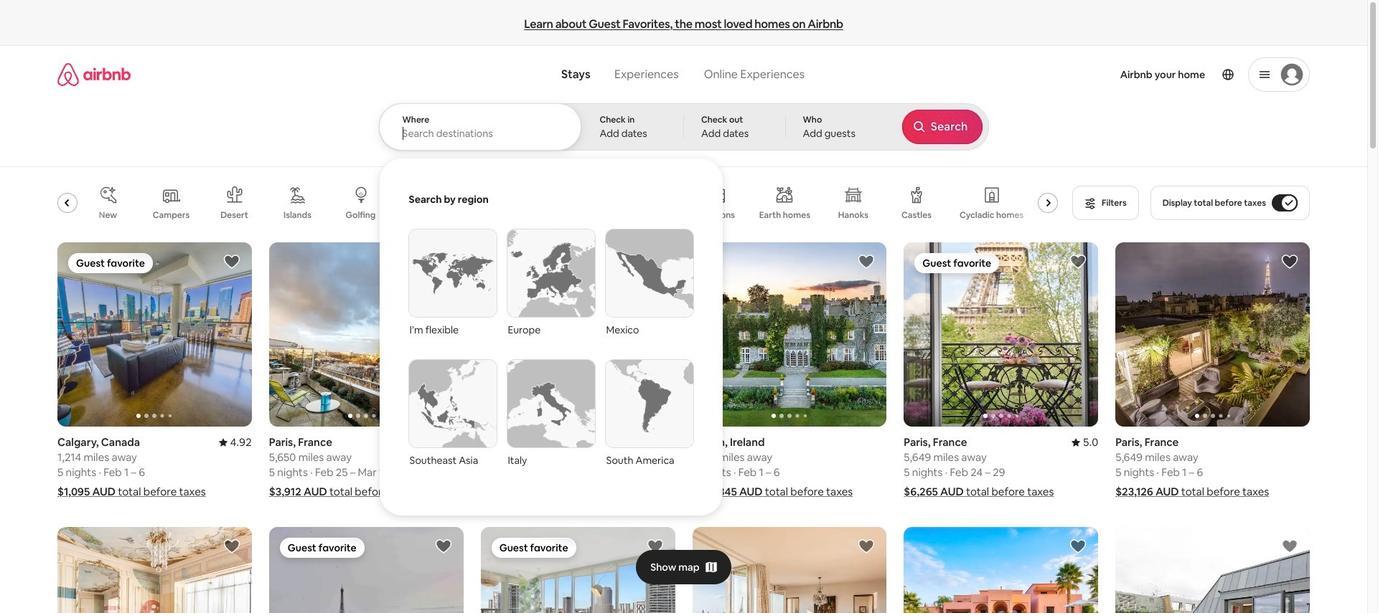 Task type: locate. For each thing, give the bounding box(es) containing it.
None search field
[[379, 46, 989, 516]]

what can we help you find? tab list
[[550, 59, 691, 90]]

add to wishlist: miami, florida image
[[646, 539, 664, 556]]

Search destinations search field
[[402, 127, 559, 140]]

group
[[0, 175, 1064, 231], [57, 243, 252, 427], [269, 243, 463, 427], [481, 243, 675, 427], [692, 243, 887, 427], [904, 243, 1293, 427], [1115, 243, 1310, 427], [57, 528, 252, 614], [269, 528, 463, 614], [481, 528, 675, 614], [692, 528, 887, 614], [904, 528, 1098, 614], [1115, 528, 1310, 614]]

4.82 out of 5 average rating image
[[642, 436, 675, 450]]

add to wishlist: dublin, ireland image
[[858, 253, 875, 271]]

tab panel
[[379, 103, 989, 516]]

4.85 out of 5 average rating image
[[430, 436, 463, 450]]

add to wishlist: consolação, brazil image
[[646, 253, 664, 271]]

add to wishlist: paris, france image
[[435, 253, 452, 271], [1281, 253, 1298, 271], [223, 539, 240, 556], [435, 539, 452, 556], [858, 539, 875, 556]]

add to wishlist: calgary, canada image
[[223, 253, 240, 271]]

profile element
[[827, 46, 1310, 103]]



Task type: vqa. For each thing, say whether or not it's contained in the screenshot.
bottommost in
no



Task type: describe. For each thing, give the bounding box(es) containing it.
add to wishlist: paris, france image
[[1070, 253, 1087, 271]]

5.0 out of 5 average rating image
[[1071, 436, 1098, 450]]

add to wishlist: london, uk image
[[1281, 539, 1298, 556]]

add to wishlist: marrakesh, morocco image
[[1070, 539, 1087, 556]]

4.92 out of 5 average rating image
[[219, 436, 252, 450]]



